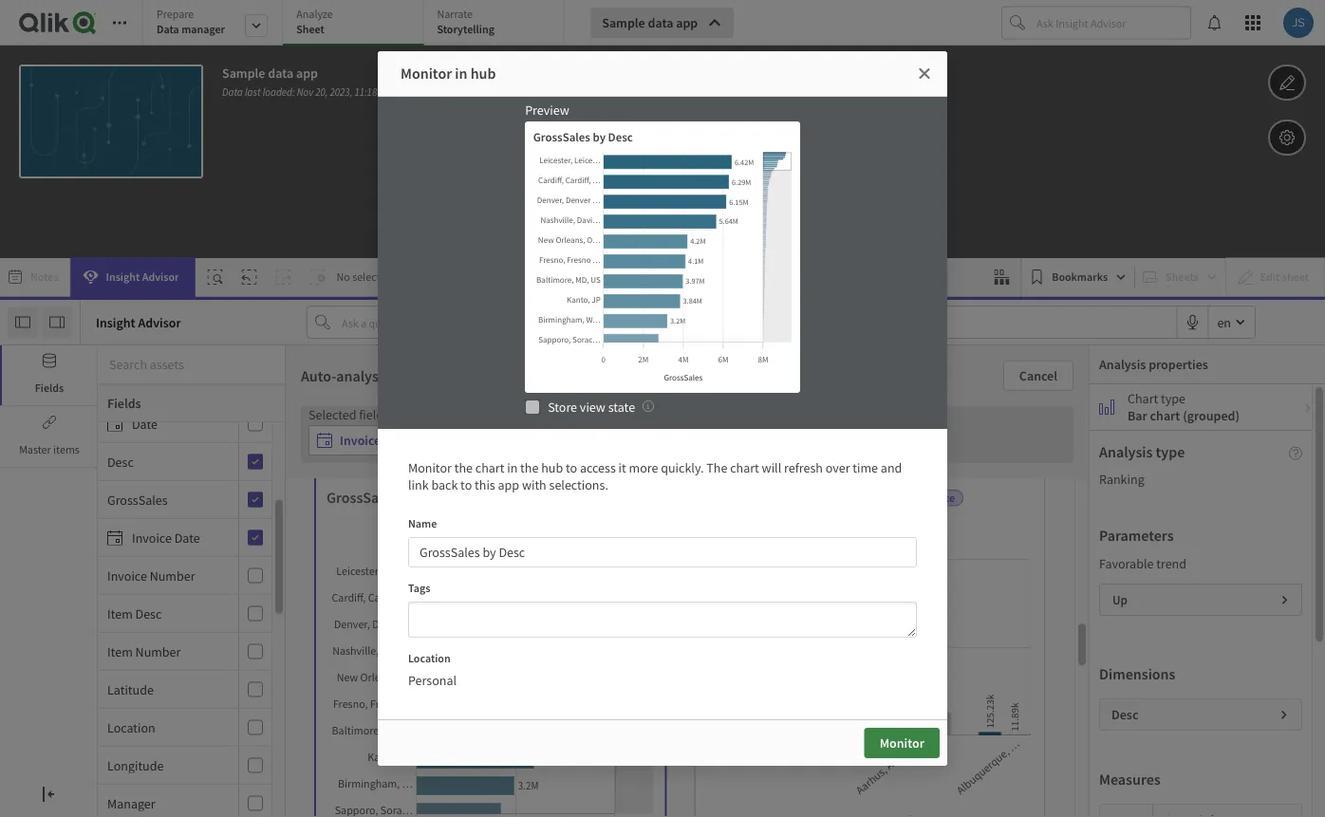 Task type: locate. For each thing, give the bounding box(es) containing it.
latitude button
[[98, 681, 235, 698]]

0 vertical spatial app
[[676, 14, 698, 31]]

step back image
[[242, 270, 257, 285]]

0 horizontal spatial and
[[165, 354, 192, 375]]

0 horizontal spatial location
[[107, 719, 155, 736]]

selected
[[309, 406, 357, 424]]

1 vertical spatial type
[[1156, 443, 1186, 462]]

date
[[132, 415, 158, 433], [384, 432, 410, 449], [849, 488, 879, 507], [174, 529, 200, 546]]

app for sample data app
[[676, 14, 698, 31]]

0 vertical spatial advisor
[[142, 270, 179, 284]]

data inside button
[[648, 14, 674, 31]]

deselect field image for invoice date
[[477, 435, 488, 446]]

0 vertical spatial analysis
[[1100, 356, 1146, 373]]

item for item number
[[107, 643, 133, 660]]

1 analysis from the top
[[1100, 356, 1146, 373]]

3 deselect field image from the left
[[872, 435, 883, 446]]

analyze
[[297, 7, 333, 21]]

monitor inside monitor the chart in the hub to access it more quickly. the chart will refresh over time and link back to this app with selections.
[[408, 460, 452, 477]]

longitude menu item
[[98, 747, 272, 785]]

chart type bar chart (grouped)
[[1128, 390, 1240, 424]]

date button
[[98, 415, 235, 433]]

20,
[[315, 85, 328, 99]]

data
[[157, 22, 179, 37], [222, 85, 243, 99]]

1 horizontal spatial app
[[498, 477, 520, 494]]

2 vertical spatial monitor
[[880, 735, 925, 752]]

grosssales left link
[[327, 488, 398, 507]]

comparison
[[19, 354, 104, 375]]

number inside menu item
[[135, 643, 181, 660]]

data inside sample data app data last loaded: nov 20, 2023, 11:18 am
[[268, 65, 294, 82]]

toolbar
[[0, 0, 1326, 258]]

small image
[[1279, 709, 1291, 721], [1279, 815, 1291, 818]]

cancel button
[[1004, 361, 1074, 391]]

full screen image
[[591, 485, 621, 504]]

chart left will
[[730, 460, 759, 477]]

0 horizontal spatial by
[[401, 488, 417, 507]]

desc menu item
[[98, 443, 272, 481]]

the right this
[[520, 460, 539, 477]]

longitude
[[107, 757, 164, 774]]

ranking down analysis type
[[1100, 471, 1145, 488]]

insight advisor
[[106, 270, 179, 284], [96, 314, 181, 331]]

master items button
[[0, 407, 97, 467], [2, 407, 97, 467]]

grosssales by invoice date (ytd) and desc
[[706, 488, 979, 507]]

bookmarks
[[1052, 270, 1108, 284]]

latitude
[[107, 681, 154, 698]]

item inside menu item
[[107, 643, 133, 660]]

1 vertical spatial small image
[[1279, 815, 1291, 818]]

by for invoice
[[780, 488, 796, 507]]

2 vertical spatial app
[[498, 477, 520, 494]]

personal
[[408, 672, 457, 689]]

1 the from the left
[[455, 460, 473, 477]]

1 vertical spatial item
[[107, 643, 133, 660]]

with
[[522, 477, 547, 494]]

dimensions
[[1100, 665, 1176, 684]]

selections tool image
[[994, 270, 1010, 285]]

hub down storytelling
[[471, 64, 496, 83]]

0 horizontal spatial chart
[[475, 460, 505, 477]]

location inside menu item
[[107, 719, 155, 736]]

nov
[[297, 85, 313, 99]]

chart inside chart type bar chart (grouped)
[[1151, 407, 1181, 424]]

0 vertical spatial location
[[408, 651, 451, 666]]

tab list
[[142, 0, 565, 47]]

am
[[379, 85, 392, 99]]

deselect field image for desc
[[872, 435, 883, 446]]

location menu item
[[98, 709, 272, 747]]

1 horizontal spatial data
[[222, 85, 243, 99]]

0 horizontal spatial deselect field image
[[477, 435, 488, 446]]

type inside chart type bar chart (grouped)
[[1161, 390, 1186, 407]]

1 vertical spatial number
[[135, 643, 181, 660]]

invoice
[[340, 432, 381, 449], [799, 488, 846, 507], [132, 529, 172, 546], [107, 567, 147, 584]]

1 vertical spatial hub
[[541, 460, 563, 477]]

number for invoice number
[[150, 567, 195, 584]]

analysis up chart
[[1100, 356, 1146, 373]]

year
[[898, 491, 919, 506]]

edit image
[[1279, 71, 1296, 94]]

type
[[1161, 390, 1186, 407], [1156, 443, 1186, 462]]

bar
[[1128, 407, 1148, 424]]

invoice date
[[340, 432, 410, 449], [132, 529, 200, 546]]

1 horizontal spatial sample
[[602, 14, 645, 31]]

master
[[19, 443, 51, 457]]

city
[[253, 354, 281, 375]]

0 horizontal spatial in
[[455, 64, 468, 83]]

hub
[[471, 64, 496, 83], [541, 460, 563, 477]]

1 vertical spatial sample
[[222, 65, 265, 82]]

quickly.
[[661, 460, 704, 477]]

grosssales down desc button
[[107, 491, 168, 509]]

advisor inside insight advisor dropdown button
[[142, 270, 179, 284]]

hub left access
[[541, 460, 563, 477]]

back
[[431, 477, 458, 494]]

2 deselect field image from the left
[[674, 435, 686, 446]]

0 vertical spatial number
[[150, 567, 195, 584]]

analysis
[[1100, 356, 1146, 373], [1100, 443, 1153, 462]]

items
[[53, 443, 80, 457]]

number inside menu item
[[150, 567, 195, 584]]

sample data app
[[602, 14, 698, 31]]

access
[[580, 460, 616, 477]]

1 horizontal spatial deselect field image
[[674, 435, 686, 446]]

location for location personal
[[408, 651, 451, 666]]

location up "personal"
[[408, 651, 451, 666]]

by up name
[[401, 488, 417, 507]]

deselect field image
[[477, 435, 488, 446], [674, 435, 686, 446], [872, 435, 883, 446]]

1 horizontal spatial to
[[566, 460, 577, 477]]

menu
[[98, 405, 286, 818]]

link
[[408, 477, 429, 494]]

2 by from the left
[[780, 488, 796, 507]]

0 vertical spatial hub
[[471, 64, 496, 83]]

and left cost
[[165, 354, 192, 375]]

sample inside sample data app button
[[602, 14, 645, 31]]

data inside prepare data manager
[[157, 22, 179, 37]]

store view state
[[548, 399, 635, 416]]

1 vertical spatial data
[[268, 65, 294, 82]]

data left last
[[222, 85, 243, 99]]

manager menu item
[[98, 785, 272, 818]]

0 vertical spatial monitor
[[401, 64, 452, 83]]

item desc
[[107, 605, 162, 622]]

insight advisor button
[[71, 257, 195, 297]]

none text field inside monitor in hub dialog
[[408, 537, 917, 568]]

fields down "comparison"
[[35, 381, 64, 396]]

monitor inside monitor button
[[880, 735, 925, 752]]

2 horizontal spatial chart
[[1151, 407, 1181, 424]]

narrate storytelling
[[437, 7, 495, 37]]

0 horizontal spatial data
[[268, 65, 294, 82]]

number
[[150, 567, 195, 584], [135, 643, 181, 660]]

2 analysis from the top
[[1100, 443, 1153, 462]]

invoice date down grosssales button
[[132, 529, 200, 546]]

grosssales down store
[[537, 432, 600, 449]]

1 vertical spatial invoice date
[[132, 529, 200, 546]]

1 vertical spatial and
[[881, 460, 902, 477]]

grosssales inside grosssales "menu item"
[[107, 491, 168, 509]]

invoice date down fields:
[[340, 432, 410, 449]]

fields down of
[[107, 395, 141, 412]]

0 vertical spatial sample
[[602, 14, 645, 31]]

more
[[629, 460, 658, 477]]

and right time
[[881, 460, 902, 477]]

storytelling
[[437, 22, 495, 37]]

date down time
[[849, 488, 879, 507]]

app inside monitor the chart in the hub to access it more quickly. the chart will refresh over time and link back to this app with selections.
[[498, 477, 520, 494]]

0 vertical spatial type
[[1161, 390, 1186, 407]]

0 horizontal spatial hub
[[471, 64, 496, 83]]

1 vertical spatial in
[[507, 460, 518, 477]]

monitor in hub
[[401, 64, 496, 83]]

2023,
[[330, 85, 353, 99]]

1 horizontal spatial by
[[780, 488, 796, 507]]

trend
[[1157, 556, 1187, 573]]

2 small image from the top
[[1279, 815, 1291, 818]]

1 vertical spatial analysis
[[1100, 443, 1153, 462]]

in
[[455, 64, 468, 83], [507, 460, 518, 477]]

chart right bar
[[1151, 407, 1181, 424]]

number for item number
[[135, 643, 181, 660]]

0 horizontal spatial app
[[296, 65, 318, 82]]

deselect field image up quickly.
[[674, 435, 686, 446]]

longitude button
[[98, 757, 235, 774]]

chart
[[1128, 390, 1159, 407]]

Ask Insight Advisor text field
[[1033, 8, 1191, 38]]

app for sample data app data last loaded: nov 20, 2023, 11:18 am
[[296, 65, 318, 82]]

sales
[[125, 354, 162, 375]]

grosssales by desc
[[327, 488, 450, 507]]

data for sample data app data last loaded: nov 20, 2023, 11:18 am
[[268, 65, 294, 82]]

item up latitude
[[107, 643, 133, 660]]

1 horizontal spatial invoice date
[[340, 432, 410, 449]]

monitor
[[401, 64, 452, 83], [408, 460, 452, 477], [880, 735, 925, 752]]

0 horizontal spatial data
[[157, 22, 179, 37]]

1 vertical spatial ranking
[[467, 491, 507, 506]]

view
[[580, 399, 606, 416]]

comparison of sales and cost for city application
[[0, 0, 1326, 818], [9, 344, 659, 573]]

2 item from the top
[[107, 643, 133, 660]]

hide assets image
[[15, 315, 30, 330]]

2 horizontal spatial deselect field image
[[872, 435, 883, 446]]

sample for sample data app
[[602, 14, 645, 31]]

item up item number on the left of page
[[107, 605, 133, 622]]

type right chart
[[1161, 390, 1186, 407]]

data down prepare
[[157, 22, 179, 37]]

2 horizontal spatial and
[[920, 488, 945, 507]]

by down "refresh" at right
[[780, 488, 796, 507]]

2 the from the left
[[520, 460, 539, 477]]

0 vertical spatial insight advisor
[[106, 270, 179, 284]]

auto-analysis
[[301, 367, 389, 386]]

to left this
[[461, 477, 472, 494]]

invoice down over
[[799, 488, 846, 507]]

item for item desc
[[107, 605, 133, 622]]

0 horizontal spatial fields
[[35, 381, 64, 396]]

1 horizontal spatial location
[[408, 651, 451, 666]]

to right year
[[921, 491, 931, 506]]

deselect field image up time
[[872, 435, 883, 446]]

monitor for the
[[408, 460, 452, 477]]

1 vertical spatial data
[[222, 85, 243, 99]]

data
[[648, 14, 674, 31], [268, 65, 294, 82]]

insight
[[106, 270, 140, 284], [96, 314, 135, 331]]

None text field
[[408, 537, 917, 568]]

location inside 'location personal'
[[408, 651, 451, 666]]

number down item desc button
[[135, 643, 181, 660]]

over
[[826, 460, 850, 477]]

1 horizontal spatial and
[[881, 460, 902, 477]]

chart left with
[[475, 460, 505, 477]]

item inside 'menu item'
[[107, 605, 133, 622]]

insight advisor inside dropdown button
[[106, 270, 179, 284]]

app inside button
[[676, 14, 698, 31]]

desc
[[735, 432, 762, 449], [107, 453, 134, 471], [420, 488, 450, 507], [948, 488, 979, 507], [135, 605, 162, 622], [1112, 707, 1139, 724]]

the
[[455, 460, 473, 477], [520, 460, 539, 477]]

latitude menu item
[[98, 671, 272, 709]]

location personal
[[408, 651, 457, 689]]

state
[[608, 399, 635, 416]]

master items
[[19, 443, 80, 457]]

1 vertical spatial insight advisor
[[96, 314, 181, 331]]

0 vertical spatial data
[[157, 22, 179, 37]]

1 vertical spatial app
[[296, 65, 318, 82]]

and right year
[[920, 488, 945, 507]]

app inside sample data app data last loaded: nov 20, 2023, 11:18 am
[[296, 65, 318, 82]]

grosssales
[[537, 432, 600, 449], [327, 488, 398, 507], [706, 488, 777, 507], [107, 491, 168, 509]]

2 master items button from the left
[[2, 407, 97, 467]]

by
[[401, 488, 417, 507], [780, 488, 796, 507]]

1 by from the left
[[401, 488, 417, 507]]

1 horizontal spatial the
[[520, 460, 539, 477]]

0 vertical spatial data
[[648, 14, 674, 31]]

1 horizontal spatial fields
[[107, 395, 141, 412]]

toolbar containing sample data app
[[0, 0, 1326, 258]]

0 horizontal spatial invoice date
[[132, 529, 200, 546]]

location down latitude
[[107, 719, 155, 736]]

app
[[676, 14, 698, 31], [296, 65, 318, 82], [498, 477, 520, 494]]

type for analysis
[[1156, 443, 1186, 462]]

to left access
[[566, 460, 577, 477]]

0 vertical spatial insight
[[106, 270, 140, 284]]

advisor
[[142, 270, 179, 284], [138, 314, 181, 331]]

1 master items button from the left
[[0, 407, 97, 467]]

1 horizontal spatial in
[[507, 460, 518, 477]]

0 vertical spatial small image
[[1279, 709, 1291, 721]]

1 horizontal spatial data
[[648, 14, 674, 31]]

0 horizontal spatial the
[[455, 460, 473, 477]]

in down storytelling
[[455, 64, 468, 83]]

2 horizontal spatial app
[[676, 14, 698, 31]]

deselect field image up this
[[477, 435, 488, 446]]

1 vertical spatial monitor
[[408, 460, 452, 477]]

1 vertical spatial advisor
[[138, 314, 181, 331]]

1 deselect field image from the left
[[477, 435, 488, 446]]

in left with
[[507, 460, 518, 477]]

1 horizontal spatial ranking
[[1100, 471, 1145, 488]]

date down grosssales "menu item"
[[174, 529, 200, 546]]

1 horizontal spatial hub
[[541, 460, 563, 477]]

analysis down bar
[[1100, 443, 1153, 462]]

1 item from the top
[[107, 605, 133, 622]]

0 vertical spatial item
[[107, 605, 133, 622]]

the left this
[[455, 460, 473, 477]]

cancel
[[1020, 367, 1058, 385]]

type down chart type bar chart (grouped)
[[1156, 443, 1186, 462]]

1 vertical spatial location
[[107, 719, 155, 736]]

ranking right back
[[467, 491, 507, 506]]

manager button
[[98, 795, 235, 812]]

sample inside sample data app data last loaded: nov 20, 2023, 11:18 am
[[222, 65, 265, 82]]

number up item desc button
[[150, 567, 195, 584]]

applied
[[403, 270, 439, 284]]

0 horizontal spatial sample
[[222, 65, 265, 82]]

sample
[[602, 14, 645, 31], [222, 65, 265, 82]]

2 vertical spatial and
[[920, 488, 945, 507]]



Task type: vqa. For each thing, say whether or not it's contained in the screenshot.
ASK INSIGHT ADVISOR 'button'
no



Task type: describe. For each thing, give the bounding box(es) containing it.
selections.
[[549, 477, 609, 494]]

narrate
[[437, 7, 473, 21]]

invoice down selected fields:
[[340, 432, 381, 449]]

sample data app button
[[591, 8, 734, 38]]

0 vertical spatial and
[[165, 354, 192, 375]]

cost
[[195, 354, 226, 375]]

fields:
[[359, 406, 393, 424]]

no
[[337, 270, 350, 284]]

year to date
[[898, 491, 955, 506]]

sample data app data last loaded: nov 20, 2023, 11:18 am
[[222, 65, 392, 99]]

date
[[933, 491, 955, 506]]

favorable trend
[[1100, 556, 1187, 573]]

0 vertical spatial ranking
[[1100, 471, 1145, 488]]

app options image
[[1279, 126, 1296, 149]]

invoice number menu item
[[98, 557, 272, 595]]

invoice up invoice number
[[132, 529, 172, 546]]

prepare data manager
[[157, 7, 225, 37]]

manager
[[107, 795, 155, 812]]

data inside sample data app data last loaded: nov 20, 2023, 11:18 am
[[222, 85, 243, 99]]

monitor button
[[865, 728, 940, 759]]

this
[[475, 477, 495, 494]]

measures
[[1100, 770, 1161, 789]]

date up desc button
[[132, 415, 158, 433]]

item desc button
[[98, 605, 235, 622]]

invoice up item desc
[[107, 567, 147, 584]]

Ask a question text field
[[338, 307, 1177, 338]]

grosssales menu item
[[98, 481, 272, 519]]

monitor in hub dialog
[[378, 51, 948, 766]]

Search assets text field
[[98, 347, 286, 382]]

sheet
[[297, 22, 325, 37]]

properties
[[1149, 356, 1209, 373]]

analysis properties
[[1100, 356, 1209, 373]]

1 horizontal spatial chart
[[730, 460, 759, 477]]

comparison of sales and cost for city
[[19, 354, 281, 375]]

parameters
[[1100, 526, 1174, 545]]

selecting this option locks the zoom level and scroll position to the way it appears in insights. as data changes, this may cause data points to appear out of view. element
[[635, 399, 654, 416]]

11:18
[[355, 85, 377, 99]]

last
[[245, 85, 261, 99]]

and inside monitor the chart in the hub to access it more quickly. the chart will refresh over time and link back to this app with selections.
[[881, 460, 902, 477]]

analysis for analysis properties
[[1100, 356, 1146, 373]]

analyze sheet
[[297, 7, 333, 37]]

of
[[108, 354, 122, 375]]

the
[[707, 460, 728, 477]]

deselect field image for grosssales
[[674, 435, 686, 446]]

tags
[[408, 581, 430, 596]]

0 horizontal spatial ranking
[[467, 491, 507, 506]]

bar chart image
[[1100, 400, 1115, 415]]

sample for sample data app data last loaded: nov 20, 2023, 11:18 am
[[222, 65, 265, 82]]

menu containing date
[[98, 405, 286, 818]]

grosssales button
[[98, 491, 235, 509]]

1 small image from the top
[[1279, 709, 1291, 721]]

prepare
[[157, 7, 194, 21]]

bookmarks button
[[1026, 262, 1131, 292]]

invoice date menu item
[[98, 519, 272, 557]]

2 horizontal spatial to
[[921, 491, 931, 506]]

(grouped)
[[1183, 407, 1240, 424]]

0 horizontal spatial to
[[461, 477, 472, 494]]

location for location
[[107, 719, 155, 736]]

desc inside 'menu item'
[[135, 605, 162, 622]]

item number button
[[98, 643, 235, 660]]

0 vertical spatial in
[[455, 64, 468, 83]]

store
[[548, 399, 577, 416]]

help image
[[1290, 446, 1303, 460]]

loaded:
[[263, 85, 295, 99]]

hide properties image
[[49, 315, 65, 330]]

insight inside dropdown button
[[106, 270, 140, 284]]

en
[[1218, 314, 1232, 331]]

item number menu item
[[98, 633, 272, 671]]

data for sample data app
[[648, 14, 674, 31]]

monitor for in
[[401, 64, 452, 83]]

for
[[230, 354, 250, 375]]

no selections applied
[[337, 270, 439, 284]]

1 vertical spatial insight
[[96, 314, 135, 331]]

date down fields:
[[384, 432, 410, 449]]

selected fields:
[[309, 406, 393, 424]]

location button
[[98, 719, 235, 736]]

up button
[[1101, 585, 1302, 615]]

by for desc
[[401, 488, 417, 507]]

up
[[1113, 592, 1128, 608]]

manager
[[182, 22, 225, 37]]

will
[[762, 460, 782, 477]]

invoice date inside menu item
[[132, 529, 200, 546]]

en button
[[1209, 307, 1255, 338]]

invoice number
[[107, 567, 195, 584]]

desc inside menu item
[[107, 453, 134, 471]]

it
[[619, 460, 627, 477]]

refresh
[[784, 460, 823, 477]]

grosssales down the
[[706, 488, 777, 507]]

selecting this option locks the zoom level and scroll position to the way it appears in insights. as data changes, this may cause data points to appear out of view. image
[[643, 401, 654, 412]]

tab list containing prepare
[[142, 0, 565, 47]]

0 vertical spatial invoice date
[[340, 432, 410, 449]]

item desc menu item
[[98, 595, 272, 633]]

date menu item
[[98, 405, 272, 443]]

desc button
[[98, 453, 235, 471]]

name
[[408, 517, 437, 531]]

analysis
[[336, 367, 389, 386]]

favorable
[[1100, 556, 1154, 573]]

in inside monitor the chart in the hub to access it more quickly. the chart will refresh over time and link back to this app with selections.
[[507, 460, 518, 477]]

monitor the chart in the hub to access it more quickly. the chart will refresh over time and link back to this app with selections.
[[408, 460, 902, 494]]

(ytd)
[[882, 488, 917, 507]]

selections
[[352, 270, 400, 284]]

analysis for analysis type
[[1100, 443, 1153, 462]]

time
[[853, 460, 878, 477]]

analysis type
[[1100, 443, 1186, 462]]

type for chart
[[1161, 390, 1186, 407]]

auto-
[[301, 367, 336, 386]]

invoice date button
[[98, 529, 235, 546]]

item number
[[107, 643, 181, 660]]

small image
[[1280, 589, 1291, 612]]

hub inside monitor the chart in the hub to access it more quickly. the chart will refresh over time and link back to this app with selections.
[[541, 460, 563, 477]]



